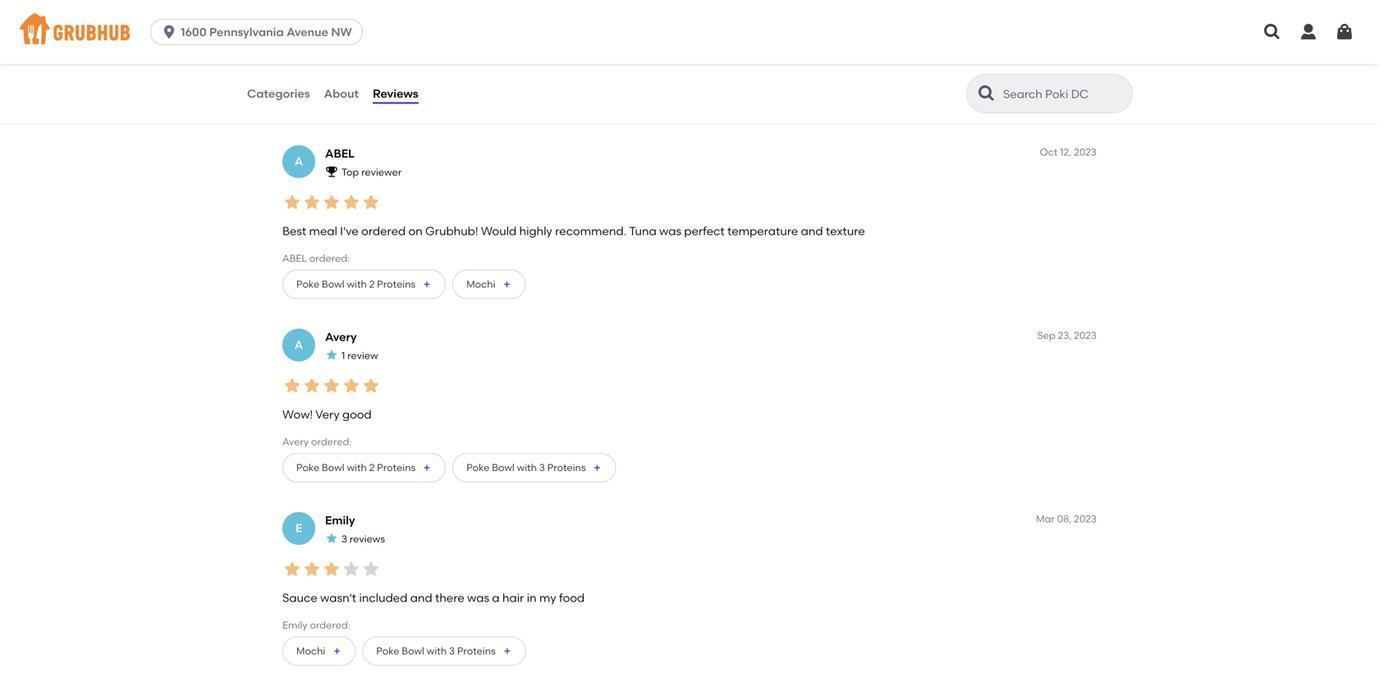 Task type: vqa. For each thing, say whether or not it's contained in the screenshot.
middle &
no



Task type: describe. For each thing, give the bounding box(es) containing it.
hair
[[503, 591, 524, 605]]

about
[[324, 87, 359, 100]]

best meal i've ordered on grubhub! would highly recommend. tuna was perfect temperature and texture
[[283, 224, 866, 238]]

23,
[[1058, 330, 1072, 342]]

nw
[[331, 25, 352, 39]]

2023 for was
[[1075, 146, 1097, 158]]

mochi for mochi button to the right
[[467, 278, 496, 290]]

1 horizontal spatial was
[[504, 41, 526, 55]]

food
[[559, 591, 585, 605]]

in
[[527, 591, 537, 605]]

wow!
[[283, 408, 313, 422]]

categories
[[247, 87, 310, 100]]

wow! very good
[[283, 408, 372, 422]]

on for dressing
[[395, 41, 409, 55]]

categories button
[[246, 64, 311, 123]]

temperature
[[728, 224, 799, 238]]

3 for included
[[449, 645, 455, 657]]

oct
[[1040, 146, 1058, 158]]

poke bowl with 2 proteins button for avery
[[283, 453, 446, 483]]

recommend.
[[555, 224, 627, 238]]

emily for emily
[[325, 514, 355, 528]]

proteins for poke bowl with 2 proteins button for avery
[[377, 462, 416, 474]]

soaked
[[593, 41, 634, 55]]

emily for emily ordered:
[[283, 620, 308, 632]]

avery for avery
[[325, 330, 357, 344]]

abel for abel
[[325, 146, 355, 160]]

abel ordered:
[[283, 253, 350, 264]]

yumeka
[[283, 69, 321, 81]]

avery for avery ordered:
[[283, 436, 309, 448]]

sauce wasn't included and there was a hair in my food
[[283, 591, 585, 605]]

proteins for poke bowl with 2 proteins button for abel
[[377, 278, 416, 290]]

good
[[342, 408, 372, 422]]

poke bowl with 2 proteins button for abel
[[283, 270, 446, 299]]

2 the from the left
[[412, 41, 430, 55]]

main navigation navigation
[[0, 0, 1380, 64]]

rice
[[480, 41, 501, 55]]

1600 pennsylvania avenue nw button
[[150, 19, 369, 45]]

reviews
[[350, 533, 385, 545]]

2 for abel
[[369, 278, 375, 290]]

a for avery
[[295, 338, 303, 352]]

meal
[[309, 224, 337, 238]]

plus icon image for poke bowl with 3 proteins button corresponding to included
[[502, 647, 512, 656]]

2023 for food
[[1075, 513, 1097, 525]]

texture
[[826, 224, 866, 238]]

1 the from the left
[[324, 41, 343, 55]]

top
[[342, 166, 359, 178]]

mar 08, 2023
[[1037, 513, 1097, 525]]

1 horizontal spatial mochi button
[[453, 270, 526, 299]]

poke bowl with 2 proteins for abel
[[296, 278, 416, 290]]

grubhub!
[[426, 224, 478, 238]]

1 vertical spatial mochi button
[[283, 637, 356, 666]]

trophy icon image
[[325, 165, 338, 178]]

there
[[435, 591, 465, 605]]

poke bowl with 3 proteins button for included
[[362, 637, 526, 666]]

plus icon image for poke bowl with 2 proteins button for avery
[[422, 463, 432, 473]]

side
[[433, 41, 456, 55]]

avenue
[[287, 25, 329, 39]]

my
[[540, 591, 557, 605]]

bowl for poke bowl with 2 proteins button for abel
[[322, 278, 345, 290]]

i
[[283, 41, 286, 55]]

svg image inside 1600 pennsylvania avenue nw button
[[161, 24, 177, 40]]

1
[[342, 350, 345, 362]]

12,
[[1061, 146, 1072, 158]]

abel for abel ordered:
[[283, 253, 307, 264]]

included
[[359, 591, 408, 605]]



Task type: locate. For each thing, give the bounding box(es) containing it.
plus icon image for poke bowl with 2 proteins button for abel
[[422, 279, 432, 289]]

poke for poke bowl with 3 proteins button corresponding to good
[[467, 462, 490, 474]]

abel down best
[[283, 253, 307, 264]]

3 poke bowl with 2 proteins from the top
[[296, 462, 416, 474]]

would
[[481, 224, 517, 238]]

0 horizontal spatial was
[[467, 591, 490, 605]]

the left side
[[412, 41, 430, 55]]

0 horizontal spatial 3
[[342, 533, 347, 545]]

0 vertical spatial mochi
[[467, 278, 496, 290]]

a
[[295, 155, 303, 169], [295, 338, 303, 352]]

abel up trophy icon
[[325, 146, 355, 160]]

2 down ordered at the top of the page
[[369, 278, 375, 290]]

2 right about button
[[369, 95, 375, 107]]

bowl for poke bowl with 3 proteins button corresponding to good
[[492, 462, 515, 474]]

0 vertical spatial 2023
[[1075, 146, 1097, 158]]

3 poke bowl with 2 proteins button from the top
[[283, 453, 446, 483]]

1 vertical spatial was
[[660, 224, 682, 238]]

1 vertical spatial poke bowl with 2 proteins
[[296, 278, 416, 290]]

1 poke bowl with 2 proteins from the top
[[296, 95, 416, 107]]

1 vertical spatial on
[[409, 224, 423, 238]]

1 vertical spatial poke bowl with 2 proteins button
[[283, 270, 446, 299]]

on right dressing
[[395, 41, 409, 55]]

0 vertical spatial poke bowl with 3 proteins
[[467, 462, 586, 474]]

2 vertical spatial 2023
[[1075, 513, 1097, 525]]

sep
[[1038, 330, 1056, 342]]

ordered: down wasn't
[[310, 620, 351, 632]]

0 horizontal spatial and
[[410, 591, 433, 605]]

0 vertical spatial was
[[504, 41, 526, 55]]

was left a
[[467, 591, 490, 605]]

ordered: for very
[[311, 436, 352, 448]]

1600
[[181, 25, 207, 39]]

and left the there
[[410, 591, 433, 605]]

0 vertical spatial poke bowl with 2 proteins button
[[283, 86, 446, 116]]

2
[[369, 95, 375, 107], [369, 278, 375, 290], [369, 462, 375, 474]]

emily down sauce
[[283, 620, 308, 632]]

0 horizontal spatial mochi
[[296, 645, 326, 657]]

pennsylvania
[[209, 25, 284, 39]]

1 horizontal spatial and
[[801, 224, 823, 238]]

2023 right 23, in the top of the page
[[1074, 330, 1097, 342]]

proteins for poke bowl with 3 proteins button corresponding to good
[[548, 462, 586, 474]]

0 vertical spatial 3
[[540, 462, 545, 474]]

1 2 from the top
[[369, 95, 375, 107]]

svg image
[[1263, 22, 1283, 42], [1299, 22, 1319, 42], [1335, 22, 1355, 42], [161, 24, 177, 40]]

ordered:
[[323, 69, 364, 81], [310, 253, 350, 264], [311, 436, 352, 448], [310, 620, 351, 632]]

0 vertical spatial 2
[[369, 95, 375, 107]]

2023
[[1075, 146, 1097, 158], [1074, 330, 1097, 342], [1075, 513, 1097, 525]]

0 horizontal spatial emily
[[283, 620, 308, 632]]

ordered: down very in the left bottom of the page
[[311, 436, 352, 448]]

i asked the dressing on the side but rice was completely soaked with dressing.
[[283, 41, 712, 55]]

star icon image
[[283, 9, 302, 29], [302, 9, 322, 29], [322, 9, 342, 29], [342, 9, 361, 29], [361, 9, 381, 29], [283, 193, 302, 212], [302, 193, 322, 212], [322, 193, 342, 212], [342, 193, 361, 212], [361, 193, 381, 212], [325, 349, 338, 362], [283, 376, 302, 396], [302, 376, 322, 396], [322, 376, 342, 396], [342, 376, 361, 396], [361, 376, 381, 396], [325, 532, 338, 545], [283, 560, 302, 579], [302, 560, 322, 579], [322, 560, 342, 579], [342, 560, 361, 579], [361, 560, 381, 579]]

review
[[348, 350, 378, 362]]

a left 1
[[295, 338, 303, 352]]

poke bowl with 2 proteins for avery
[[296, 462, 416, 474]]

yumeka ordered:
[[283, 69, 364, 81]]

1 vertical spatial 3
[[342, 533, 347, 545]]

but
[[458, 41, 477, 55]]

2 vertical spatial poke bowl with 2 proteins
[[296, 462, 416, 474]]

2 horizontal spatial 3
[[540, 462, 545, 474]]

2 2023 from the top
[[1074, 330, 1097, 342]]

2 vertical spatial poke bowl with 2 proteins button
[[283, 453, 446, 483]]

2 vertical spatial 3
[[449, 645, 455, 657]]

1 horizontal spatial avery
[[325, 330, 357, 344]]

2 for avery
[[369, 462, 375, 474]]

ordered: for asked
[[323, 69, 364, 81]]

2 vertical spatial was
[[467, 591, 490, 605]]

2 vertical spatial 2
[[369, 462, 375, 474]]

i've
[[340, 224, 359, 238]]

avery down the wow!
[[283, 436, 309, 448]]

poke bowl with 2 proteins button
[[283, 86, 446, 116], [283, 270, 446, 299], [283, 453, 446, 483]]

perfect
[[684, 224, 725, 238]]

the down nw
[[324, 41, 343, 55]]

mochi down would
[[467, 278, 496, 290]]

emily up 3 reviews
[[325, 514, 355, 528]]

Search Poki DC search field
[[1002, 86, 1128, 102]]

2 horizontal spatial was
[[660, 224, 682, 238]]

1 horizontal spatial emily
[[325, 514, 355, 528]]

mochi button down emily ordered:
[[283, 637, 356, 666]]

best
[[283, 224, 306, 238]]

poke bowl with 2 proteins down avery ordered: at the bottom of the page
[[296, 462, 416, 474]]

0 vertical spatial emily
[[325, 514, 355, 528]]

was right tuna
[[660, 224, 682, 238]]

3 2 from the top
[[369, 462, 375, 474]]

2023 right 08,
[[1075, 513, 1097, 525]]

ordered: for wasn't
[[310, 620, 351, 632]]

abel
[[325, 146, 355, 160], [283, 253, 307, 264]]

3 reviews
[[342, 533, 385, 545]]

e
[[296, 522, 302, 536]]

08,
[[1058, 513, 1072, 525]]

ordered
[[361, 224, 406, 238]]

sep 23, 2023
[[1038, 330, 1097, 342]]

1 a from the top
[[295, 155, 303, 169]]

wasn't
[[320, 591, 357, 605]]

ordered: for meal
[[310, 253, 350, 264]]

1 review
[[342, 350, 378, 362]]

2 poke bowl with 2 proteins button from the top
[[283, 270, 446, 299]]

bowl for poke bowl with 2 proteins button for avery
[[322, 462, 345, 474]]

0 horizontal spatial avery
[[283, 436, 309, 448]]

sauce
[[283, 591, 318, 605]]

1 horizontal spatial 3
[[449, 645, 455, 657]]

mochi button down would
[[453, 270, 526, 299]]

plus icon image
[[422, 279, 432, 289], [502, 279, 512, 289], [422, 463, 432, 473], [593, 463, 603, 473], [332, 647, 342, 656], [502, 647, 512, 656]]

top reviewer
[[342, 166, 402, 178]]

1 horizontal spatial the
[[412, 41, 430, 55]]

mochi for the bottommost mochi button
[[296, 645, 326, 657]]

3 for good
[[540, 462, 545, 474]]

3
[[540, 462, 545, 474], [342, 533, 347, 545], [449, 645, 455, 657]]

0 vertical spatial avery
[[325, 330, 357, 344]]

with
[[637, 41, 660, 55], [347, 95, 367, 107], [347, 278, 367, 290], [347, 462, 367, 474], [517, 462, 537, 474], [427, 645, 447, 657]]

0 vertical spatial mochi button
[[453, 270, 526, 299]]

reviewer
[[362, 166, 402, 178]]

2 down 'good'
[[369, 462, 375, 474]]

1 2023 from the top
[[1075, 146, 1097, 158]]

ordered: up about on the top left of the page
[[323, 69, 364, 81]]

on
[[395, 41, 409, 55], [409, 224, 423, 238]]

poke bowl with 2 proteins
[[296, 95, 416, 107], [296, 278, 416, 290], [296, 462, 416, 474]]

reviews button
[[372, 64, 419, 123]]

dressing.
[[663, 41, 712, 55]]

avery
[[325, 330, 357, 344], [283, 436, 309, 448]]

a for abel
[[295, 155, 303, 169]]

0 vertical spatial poke bowl with 2 proteins
[[296, 95, 416, 107]]

0 horizontal spatial abel
[[283, 253, 307, 264]]

proteins for poke bowl with 3 proteins button corresponding to included
[[457, 645, 496, 657]]

emily ordered:
[[283, 620, 351, 632]]

on for ordered
[[409, 224, 423, 238]]

0 vertical spatial poke bowl with 3 proteins button
[[453, 453, 617, 483]]

dressing
[[345, 41, 392, 55]]

mochi
[[467, 278, 496, 290], [296, 645, 326, 657]]

poke for poke bowl with 3 proteins button corresponding to included
[[376, 645, 400, 657]]

1 vertical spatial avery
[[283, 436, 309, 448]]

avery up 1
[[325, 330, 357, 344]]

poke bowl with 2 proteins button down the abel ordered:
[[283, 270, 446, 299]]

plus icon image for poke bowl with 3 proteins button corresponding to good
[[593, 463, 603, 473]]

0 vertical spatial on
[[395, 41, 409, 55]]

2023 right 12,
[[1075, 146, 1097, 158]]

was
[[504, 41, 526, 55], [660, 224, 682, 238], [467, 591, 490, 605]]

1600 pennsylvania avenue nw
[[181, 25, 352, 39]]

bowl
[[322, 95, 345, 107], [322, 278, 345, 290], [322, 462, 345, 474], [492, 462, 515, 474], [402, 645, 425, 657]]

0 vertical spatial a
[[295, 155, 303, 169]]

avery ordered:
[[283, 436, 352, 448]]

0 vertical spatial abel
[[325, 146, 355, 160]]

0 vertical spatial and
[[801, 224, 823, 238]]

poke
[[296, 95, 320, 107], [296, 278, 320, 290], [296, 462, 320, 474], [467, 462, 490, 474], [376, 645, 400, 657]]

1 vertical spatial mochi
[[296, 645, 326, 657]]

poke bowl with 3 proteins for good
[[467, 462, 586, 474]]

emily
[[325, 514, 355, 528], [283, 620, 308, 632]]

1 vertical spatial emily
[[283, 620, 308, 632]]

poke bowl with 3 proteins for included
[[376, 645, 496, 657]]

poke for poke bowl with 2 proteins button for abel
[[296, 278, 320, 290]]

poke bowl with 2 proteins button down 'good'
[[283, 453, 446, 483]]

3 2023 from the top
[[1075, 513, 1097, 525]]

and left texture
[[801, 224, 823, 238]]

mochi button
[[453, 270, 526, 299], [283, 637, 356, 666]]

bowl for poke bowl with 3 proteins button corresponding to included
[[402, 645, 425, 657]]

completely
[[528, 41, 591, 55]]

2 a from the top
[[295, 338, 303, 352]]

poke bowl with 3 proteins button for good
[[453, 453, 617, 483]]

1 vertical spatial a
[[295, 338, 303, 352]]

0 horizontal spatial the
[[324, 41, 343, 55]]

poke for poke bowl with 2 proteins button for avery
[[296, 462, 320, 474]]

highly
[[520, 224, 553, 238]]

2 2 from the top
[[369, 278, 375, 290]]

asked
[[288, 41, 322, 55]]

1 poke bowl with 2 proteins button from the top
[[283, 86, 446, 116]]

proteins
[[377, 95, 416, 107], [377, 278, 416, 290], [377, 462, 416, 474], [548, 462, 586, 474], [457, 645, 496, 657]]

the
[[324, 41, 343, 55], [412, 41, 430, 55]]

1 horizontal spatial abel
[[325, 146, 355, 160]]

a left trophy icon
[[295, 155, 303, 169]]

poke bowl with 2 proteins down yumeka ordered:
[[296, 95, 416, 107]]

1 vertical spatial abel
[[283, 253, 307, 264]]

1 vertical spatial 2
[[369, 278, 375, 290]]

1 vertical spatial 2023
[[1074, 330, 1097, 342]]

mochi down emily ordered:
[[296, 645, 326, 657]]

poke bowl with 3 proteins button
[[453, 453, 617, 483], [362, 637, 526, 666]]

1 vertical spatial poke bowl with 3 proteins button
[[362, 637, 526, 666]]

and
[[801, 224, 823, 238], [410, 591, 433, 605]]

0 horizontal spatial mochi button
[[283, 637, 356, 666]]

tuna
[[629, 224, 657, 238]]

1 horizontal spatial mochi
[[467, 278, 496, 290]]

very
[[316, 408, 340, 422]]

a
[[492, 591, 500, 605]]

on right ordered at the top of the page
[[409, 224, 423, 238]]

poke bowl with 3 proteins
[[467, 462, 586, 474], [376, 645, 496, 657]]

1 vertical spatial and
[[410, 591, 433, 605]]

about button
[[323, 64, 360, 123]]

ordered: down meal
[[310, 253, 350, 264]]

poke bowl with 2 proteins down the abel ordered:
[[296, 278, 416, 290]]

2 poke bowl with 2 proteins from the top
[[296, 278, 416, 290]]

oct 12, 2023
[[1040, 146, 1097, 158]]

poke bowl with 2 proteins button down yumeka ordered:
[[283, 86, 446, 116]]

1 vertical spatial poke bowl with 3 proteins
[[376, 645, 496, 657]]

reviews
[[373, 87, 419, 100]]

search icon image
[[977, 84, 997, 103]]

was right rice
[[504, 41, 526, 55]]

mar
[[1037, 513, 1055, 525]]



